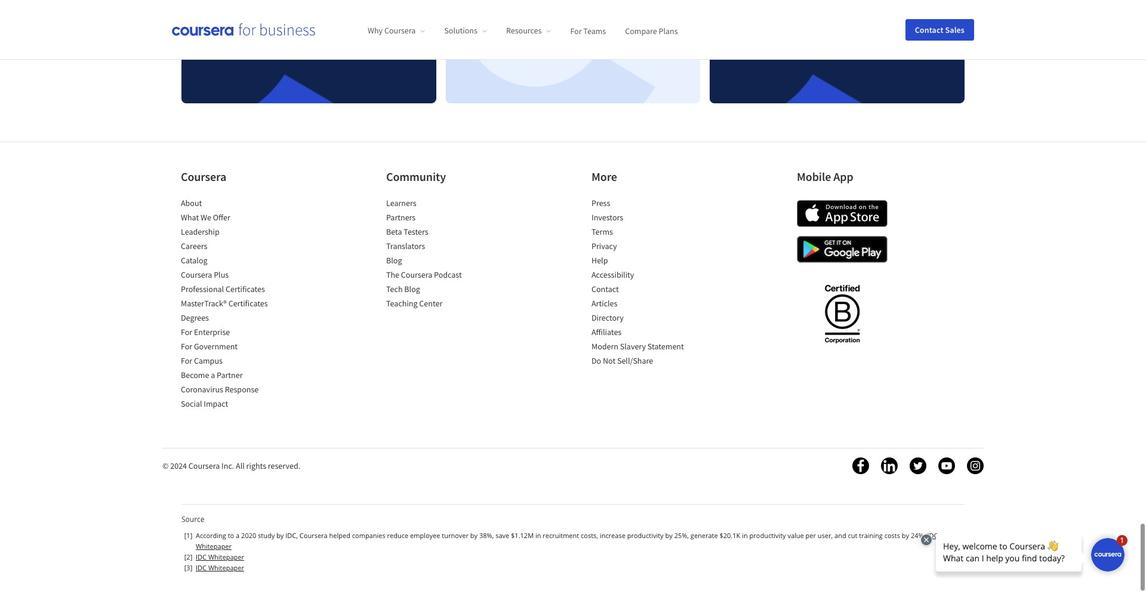 Task type: describe. For each thing, give the bounding box(es) containing it.
get e-book button
[[465, 36, 537, 65]]

for teams link
[[571, 25, 606, 36]]

1 in from the left
[[536, 531, 541, 540]]

mobile app
[[797, 169, 854, 184]]

sales
[[946, 24, 965, 35]]

get e-book
[[465, 45, 511, 57]]

idc whitepaper
[[196, 531, 939, 551]]

we
[[201, 212, 211, 223]]

the coursera podcast link
[[386, 269, 462, 280]]

contact sales button
[[906, 19, 975, 40]]

inc.
[[222, 461, 234, 471]]

2 in from the left
[[742, 531, 748, 540]]

accessibility link
[[592, 269, 634, 280]]

degrees link
[[181, 312, 209, 323]]

recruitment
[[543, 531, 579, 540]]

2024
[[170, 461, 187, 471]]

press investors terms privacy help accessibility contact articles directory affiliates modern slavery statement do not sell/share
[[592, 198, 684, 366]]

modern slavery statement link
[[592, 341, 684, 352]]

idc whitepaper idc whitepaper
[[196, 552, 244, 572]]

for enterprise link
[[181, 327, 230, 337]]

the
[[386, 269, 400, 280]]

app
[[834, 169, 854, 184]]

offer
[[213, 212, 230, 223]]

degrees
[[181, 312, 209, 323]]

compare plans link
[[625, 25, 678, 36]]

idc,
[[286, 531, 298, 540]]

teaching center link
[[386, 298, 443, 309]]

source
[[182, 514, 205, 524]]

contact inside button
[[915, 24, 944, 35]]

testers
[[404, 226, 429, 237]]

blog link
[[386, 255, 402, 266]]

1 idc whitepaper link from the top
[[196, 531, 939, 551]]

beta testers link
[[386, 226, 429, 237]]

solutions link
[[445, 25, 487, 36]]

24%.
[[911, 531, 926, 540]]

coursera instagram image
[[968, 458, 984, 474]]

© 2024 coursera inc. all rights reserved.
[[162, 461, 301, 471]]

become
[[181, 370, 209, 380]]

about link
[[181, 198, 202, 208]]

idc for idc whitepaper
[[928, 531, 939, 540]]

about
[[181, 198, 202, 208]]

download on the app store image
[[797, 200, 888, 227]]

become a partner link
[[181, 370, 243, 380]]

coronavirus
[[181, 384, 223, 395]]

government
[[194, 341, 238, 352]]

investors
[[592, 212, 624, 223]]

38%,
[[480, 531, 494, 540]]

translators link
[[386, 241, 425, 251]]

mobile
[[797, 169, 832, 184]]

compare
[[625, 25, 657, 36]]

25%,
[[675, 531, 689, 540]]

terms link
[[592, 226, 613, 237]]

employee
[[410, 531, 440, 540]]

0 vertical spatial certificates
[[226, 284, 265, 294]]

1 horizontal spatial a
[[236, 531, 240, 540]]

coursera right why
[[385, 25, 416, 36]]

resources
[[506, 25, 542, 36]]

social impact link
[[181, 398, 228, 409]]

per
[[806, 531, 816, 540]]

mastertrack® certificates link
[[181, 298, 268, 309]]

press link
[[592, 198, 611, 208]]

more
[[592, 169, 617, 184]]

coursera right idc,
[[300, 531, 328, 540]]

2 by from the left
[[471, 531, 478, 540]]

about what we offer leadership careers catalog coursera plus professional certificates mastertrack® certificates degrees for enterprise for government for campus become a partner coronavirus response social impact
[[181, 198, 268, 409]]

reserved.
[[268, 461, 301, 471]]

what we offer link
[[181, 212, 230, 223]]

contact inside press investors terms privacy help accessibility contact articles directory affiliates modern slavery statement do not sell/share
[[592, 284, 619, 294]]

community
[[386, 169, 446, 184]]

for teams
[[571, 25, 606, 36]]

learners link
[[386, 198, 417, 208]]

©
[[162, 461, 169, 471]]

accessibility
[[592, 269, 634, 280]]

for up for campus link
[[181, 341, 192, 352]]

coronavirus response link
[[181, 384, 259, 395]]

all
[[236, 461, 245, 471]]

a inside about what we offer leadership careers catalog coursera plus professional certificates mastertrack® certificates degrees for enterprise for government for campus become a partner coronavirus response social impact
[[211, 370, 215, 380]]

idc for idc whitepaper idc whitepaper
[[196, 552, 207, 561]]

coursera youtube image
[[939, 458, 956, 474]]

coursera inside learners partners beta testers translators blog the coursera podcast tech blog teaching center
[[401, 269, 433, 280]]

for down degrees link
[[181, 327, 192, 337]]

3 by from the left
[[666, 531, 673, 540]]

helped
[[329, 531, 351, 540]]

whitepaper for idc whitepaper
[[196, 542, 232, 551]]

reduce
[[387, 531, 409, 540]]

coursera for business image
[[172, 23, 315, 36]]

4 by from the left
[[902, 531, 910, 540]]



Task type: vqa. For each thing, say whether or not it's contained in the screenshot.
"Enrolled"
no



Task type: locate. For each thing, give the bounding box(es) containing it.
by left 25%,
[[666, 531, 673, 540]]

for left the teams
[[571, 25, 582, 36]]

costs
[[885, 531, 901, 540]]

1 vertical spatial whitepaper
[[208, 552, 244, 561]]

professional
[[181, 284, 224, 294]]

terms
[[592, 226, 613, 237]]

articles
[[592, 298, 618, 309]]

investors link
[[592, 212, 624, 223]]

press
[[592, 198, 611, 208]]

coursera down catalog on the left top
[[181, 269, 212, 280]]

contact link
[[592, 284, 619, 294]]

e-
[[482, 45, 490, 57]]

not
[[603, 355, 616, 366]]

list containing press
[[592, 197, 693, 369]]

0 vertical spatial idc
[[928, 531, 939, 540]]

list for coursera
[[181, 197, 282, 412]]

2 vertical spatial idc whitepaper link
[[196, 563, 244, 572]]

coursera up tech blog link
[[401, 269, 433, 280]]

idc
[[928, 531, 939, 540], [196, 552, 207, 561], [196, 563, 207, 572]]

help
[[592, 255, 608, 266]]

value
[[788, 531, 804, 540]]

tech blog link
[[386, 284, 420, 294]]

productivity right increase at the bottom of page
[[627, 531, 664, 540]]

contact left sales
[[915, 24, 944, 35]]

1 productivity from the left
[[627, 531, 664, 540]]

a down campus
[[211, 370, 215, 380]]

coursera linkedin image
[[882, 458, 898, 474]]

get
[[465, 45, 480, 57]]

why
[[368, 25, 383, 36]]

1 horizontal spatial blog
[[405, 284, 420, 294]]

0 vertical spatial whitepaper
[[196, 542, 232, 551]]

1 by from the left
[[277, 531, 284, 540]]

0 horizontal spatial blog
[[386, 255, 402, 266]]

articles link
[[592, 298, 618, 309]]

for government link
[[181, 341, 238, 352]]

blog up the
[[386, 255, 402, 266]]

1 horizontal spatial contact
[[915, 24, 944, 35]]

2 vertical spatial idc
[[196, 563, 207, 572]]

careers
[[181, 241, 207, 251]]

plans
[[659, 25, 678, 36]]

contact up articles link
[[592, 284, 619, 294]]

productivity left the value
[[750, 531, 786, 540]]

whitepaper inside idc whitepaper
[[196, 542, 232, 551]]

certificates down professional certificates link
[[229, 298, 268, 309]]

2 productivity from the left
[[750, 531, 786, 540]]

center
[[419, 298, 443, 309]]

idc inside idc whitepaper
[[928, 531, 939, 540]]

blog up teaching center link
[[405, 284, 420, 294]]

coursera left inc.
[[189, 461, 220, 471]]

certificates
[[226, 284, 265, 294], [229, 298, 268, 309]]

1 horizontal spatial productivity
[[750, 531, 786, 540]]

turnover
[[442, 531, 469, 540]]

statement
[[648, 341, 684, 352]]

study
[[258, 531, 275, 540]]

leadership link
[[181, 226, 220, 237]]

list for more
[[592, 197, 693, 369]]

0 horizontal spatial productivity
[[627, 531, 664, 540]]

2020
[[241, 531, 256, 540]]

privacy
[[592, 241, 617, 251]]

productivity
[[627, 531, 664, 540], [750, 531, 786, 540]]

0 horizontal spatial list
[[181, 197, 282, 412]]

3 idc whitepaper link from the top
[[196, 563, 244, 572]]

contact sales
[[915, 24, 965, 35]]

0 vertical spatial blog
[[386, 255, 402, 266]]

save
[[496, 531, 510, 540]]

do not sell/share link
[[592, 355, 654, 366]]

professional certificates link
[[181, 284, 265, 294]]

list containing learners
[[386, 197, 488, 312]]

in right $1.12m on the left of page
[[536, 531, 541, 540]]

0 vertical spatial contact
[[915, 24, 944, 35]]

contact
[[915, 24, 944, 35], [592, 284, 619, 294]]

logo of certified b corporation image
[[818, 278, 867, 349]]

for campus link
[[181, 355, 223, 366]]

partners
[[386, 212, 416, 223]]

help link
[[592, 255, 608, 266]]

campus
[[194, 355, 223, 366]]

get it on google play image
[[797, 236, 888, 263]]

plus
[[214, 269, 229, 280]]

training
[[860, 531, 883, 540]]

coursera facebook image
[[853, 458, 870, 474]]

list containing about
[[181, 197, 282, 412]]

blog
[[386, 255, 402, 266], [405, 284, 420, 294]]

mastertrack®
[[181, 298, 227, 309]]

2 horizontal spatial list
[[592, 197, 693, 369]]

0 vertical spatial idc whitepaper link
[[196, 531, 939, 551]]

catalog link
[[181, 255, 208, 266]]

0 horizontal spatial in
[[536, 531, 541, 540]]

careers link
[[181, 241, 207, 251]]

user,
[[818, 531, 833, 540]]

1 vertical spatial a
[[236, 531, 240, 540]]

list for community
[[386, 197, 488, 312]]

coursera twitter image
[[910, 458, 927, 474]]

privacy link
[[592, 241, 617, 251]]

whitepaper for idc whitepaper idc whitepaper
[[208, 552, 244, 561]]

resources link
[[506, 25, 551, 36]]

coursera inside about what we offer leadership careers catalog coursera plus professional certificates mastertrack® certificates degrees for enterprise for government for campus become a partner coronavirus response social impact
[[181, 269, 212, 280]]

learners partners beta testers translators blog the coursera podcast tech blog teaching center
[[386, 198, 462, 309]]

by left 24%. at the bottom of the page
[[902, 531, 910, 540]]

$20.1k
[[720, 531, 741, 540]]

1 vertical spatial idc
[[196, 552, 207, 561]]

why coursera link
[[368, 25, 425, 36]]

do
[[592, 355, 602, 366]]

a right to
[[236, 531, 240, 540]]

$1.12m
[[511, 531, 534, 540]]

by left 38%,
[[471, 531, 478, 540]]

impact
[[204, 398, 228, 409]]

get e-book link
[[441, 0, 706, 108]]

in
[[536, 531, 541, 540], [742, 531, 748, 540]]

affiliates
[[592, 327, 622, 337]]

slavery
[[620, 341, 646, 352]]

in right $20.1k
[[742, 531, 748, 540]]

response
[[225, 384, 259, 395]]

0 vertical spatial a
[[211, 370, 215, 380]]

coursera plus link
[[181, 269, 229, 280]]

3 list from the left
[[592, 197, 693, 369]]

sell/share
[[617, 355, 654, 366]]

1 vertical spatial idc whitepaper link
[[196, 552, 244, 561]]

1 list from the left
[[181, 197, 282, 412]]

1 horizontal spatial in
[[742, 531, 748, 540]]

1 vertical spatial blog
[[405, 284, 420, 294]]

2 idc whitepaper link from the top
[[196, 552, 244, 561]]

leadership
[[181, 226, 220, 237]]

beta
[[386, 226, 402, 237]]

cut
[[848, 531, 858, 540]]

catalog
[[181, 255, 208, 266]]

2 list from the left
[[386, 197, 488, 312]]

1 vertical spatial contact
[[592, 284, 619, 294]]

certificates up mastertrack® certificates link
[[226, 284, 265, 294]]

for up become
[[181, 355, 192, 366]]

1 horizontal spatial list
[[386, 197, 488, 312]]

enterprise
[[194, 327, 230, 337]]

to
[[228, 531, 234, 540]]

2 vertical spatial whitepaper
[[208, 563, 244, 572]]

by
[[277, 531, 284, 540], [471, 531, 478, 540], [666, 531, 673, 540], [902, 531, 910, 540]]

0 horizontal spatial contact
[[592, 284, 619, 294]]

and
[[835, 531, 847, 540]]

according
[[196, 531, 226, 540]]

generate
[[691, 531, 718, 540]]

coursera up about link
[[181, 169, 226, 184]]

list
[[181, 197, 282, 412], [386, 197, 488, 312], [592, 197, 693, 369]]

1 vertical spatial certificates
[[229, 298, 268, 309]]

coursera
[[385, 25, 416, 36], [181, 169, 226, 184], [181, 269, 212, 280], [401, 269, 433, 280], [189, 461, 220, 471], [300, 531, 328, 540]]

by left idc,
[[277, 531, 284, 540]]

0 horizontal spatial a
[[211, 370, 215, 380]]

solutions
[[445, 25, 478, 36]]

costs,
[[581, 531, 598, 540]]

modern
[[592, 341, 619, 352]]



